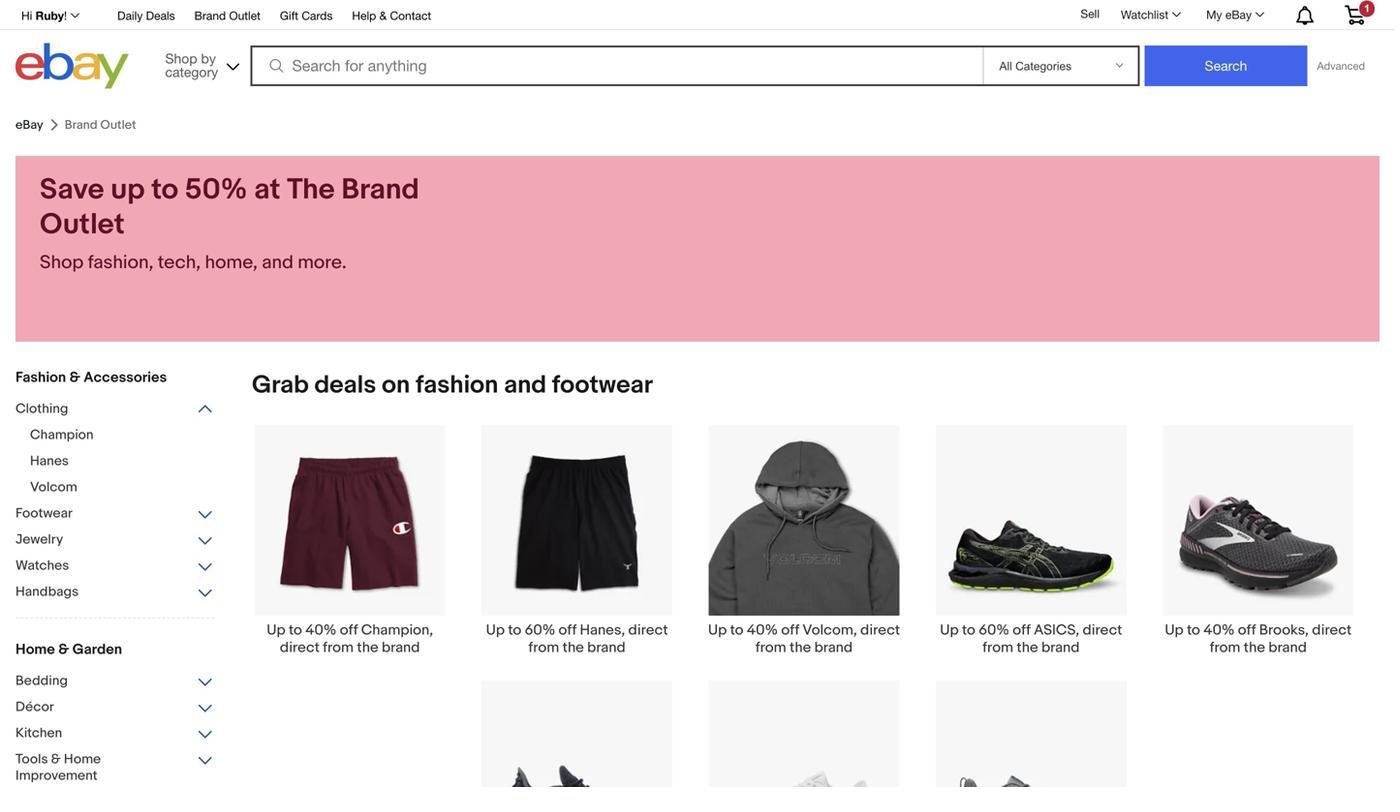 Task type: locate. For each thing, give the bounding box(es) containing it.
brand up by
[[195, 9, 226, 22]]

& left garden
[[58, 642, 69, 659]]

1 vertical spatial brand
[[342, 173, 419, 207]]

brand outlet link
[[195, 6, 261, 27]]

shop by category button
[[156, 43, 244, 85]]

cards
[[302, 9, 333, 22]]

1 60% from the left
[[525, 622, 556, 640]]

None submit
[[1145, 46, 1308, 86]]

0 vertical spatial brand
[[195, 9, 226, 22]]

to for up to 60% off asics, direct from the brand
[[962, 622, 976, 640]]

1 off from the left
[[340, 622, 358, 640]]

off left brooks,
[[1238, 622, 1256, 640]]

1 the from the left
[[357, 640, 379, 657]]

outlet up "fashion,"
[[40, 207, 125, 242]]

shop inside 'save up to 50% at the brand outlet shop fashion, tech, home, and more.'
[[40, 252, 84, 274]]

direct inside up to 60% off hanes, direct from the brand
[[629, 622, 668, 640]]

& inside bedding décor kitchen tools & home improvement
[[51, 752, 61, 769]]

garden
[[72, 642, 122, 659]]

the
[[287, 173, 335, 207]]

to inside up to 40% off volcom, direct from the brand
[[730, 622, 744, 640]]

from left volcom,
[[756, 640, 787, 657]]

up inside up to 40% off brooks, direct from the brand
[[1165, 622, 1184, 640]]

the for asics,
[[1017, 640, 1039, 657]]

from inside up to 40% off brooks, direct from the brand
[[1210, 640, 1241, 657]]

4 brand from the left
[[1042, 640, 1080, 657]]

2 off from the left
[[559, 622, 577, 640]]

0 vertical spatial shop
[[165, 50, 197, 66]]

brooks,
[[1260, 622, 1309, 640]]

grab
[[252, 371, 309, 401]]

direct for up to 60% off hanes, direct from the brand
[[629, 622, 668, 640]]

kitchen
[[16, 726, 62, 742]]

daily
[[117, 9, 143, 22]]

from left brooks,
[[1210, 640, 1241, 657]]

1 from from the left
[[323, 640, 354, 657]]

1 brand from the left
[[382, 640, 420, 657]]

0 horizontal spatial outlet
[[40, 207, 125, 242]]

40% left brooks,
[[1204, 622, 1235, 640]]

up inside 'up to 40% off champion, direct from the brand'
[[267, 622, 286, 640]]

up inside up to 60% off hanes, direct from the brand
[[486, 622, 505, 640]]

4 the from the left
[[1017, 640, 1039, 657]]

5 from from the left
[[1210, 640, 1241, 657]]

brand inside up to 40% off volcom, direct from the brand
[[815, 640, 853, 657]]

to for up to 40% off volcom, direct from the brand
[[730, 622, 744, 640]]

deals
[[146, 9, 175, 22]]

2 40% from the left
[[747, 622, 778, 640]]

list
[[229, 425, 1380, 788]]

direct inside up to 40% off volcom, direct from the brand
[[861, 622, 901, 640]]

help & contact
[[352, 9, 431, 22]]

40%
[[306, 622, 337, 640], [747, 622, 778, 640], [1204, 622, 1235, 640]]

1 horizontal spatial and
[[504, 371, 547, 401]]

and right fashion
[[504, 371, 547, 401]]

40% left champion,
[[306, 622, 337, 640]]

from left asics,
[[983, 640, 1014, 657]]

home down 'kitchen' dropdown button
[[64, 752, 101, 769]]

the inside up to 40% off volcom, direct from the brand
[[790, 640, 811, 657]]

and
[[262, 252, 294, 274], [504, 371, 547, 401]]

advanced link
[[1308, 47, 1375, 85]]

60% left hanes,
[[525, 622, 556, 640]]

from inside 'up to 40% off champion, direct from the brand'
[[323, 640, 354, 657]]

from inside 'up to 60% off asics, direct from the brand'
[[983, 640, 1014, 657]]

from left champion,
[[323, 640, 354, 657]]

help & contact link
[[352, 6, 431, 27]]

ebay inside "save up to 50% at the brand outlet" main content
[[16, 118, 43, 133]]

gift cards
[[280, 9, 333, 22]]

60%
[[525, 622, 556, 640], [979, 622, 1010, 640]]

outlet left gift
[[229, 9, 261, 22]]

brand inside up to 40% off brooks, direct from the brand
[[1269, 640, 1307, 657]]

from
[[323, 640, 354, 657], [529, 640, 559, 657], [756, 640, 787, 657], [983, 640, 1014, 657], [1210, 640, 1241, 657]]

off for hanes,
[[559, 622, 577, 640]]

3 40% from the left
[[1204, 622, 1235, 640]]

5 the from the left
[[1244, 640, 1266, 657]]

brand inside up to 60% off hanes, direct from the brand
[[588, 640, 626, 657]]

and left more.
[[262, 252, 294, 274]]

bedding décor kitchen tools & home improvement
[[16, 674, 101, 785]]

0 horizontal spatial and
[[262, 252, 294, 274]]

none submit inside shop by category banner
[[1145, 46, 1308, 86]]

4 up from the left
[[940, 622, 959, 640]]

on
[[382, 371, 410, 401]]

deals
[[314, 371, 376, 401]]

2 horizontal spatial 40%
[[1204, 622, 1235, 640]]

improvement
[[16, 769, 97, 785]]

volcom link
[[30, 480, 229, 498]]

3 the from the left
[[790, 640, 811, 657]]

off inside up to 40% off volcom, direct from the brand
[[782, 622, 800, 640]]

to inside 'save up to 50% at the brand outlet shop fashion, tech, home, and more.'
[[151, 173, 178, 207]]

0 vertical spatial and
[[262, 252, 294, 274]]

ebay right my
[[1226, 8, 1252, 21]]

shop left by
[[165, 50, 197, 66]]

3 brand from the left
[[815, 640, 853, 657]]

off left hanes,
[[559, 622, 577, 640]]

40% inside up to 40% off brooks, direct from the brand
[[1204, 622, 1235, 640]]

to inside up to 60% off hanes, direct from the brand
[[508, 622, 522, 640]]

from for champion,
[[323, 640, 354, 657]]

champion,
[[361, 622, 433, 640]]

to inside 'up to 60% off asics, direct from the brand'
[[962, 622, 976, 640]]

to inside up to 40% off brooks, direct from the brand
[[1187, 622, 1201, 640]]

1 horizontal spatial 60%
[[979, 622, 1010, 640]]

1 horizontal spatial home
[[64, 752, 101, 769]]

brand
[[382, 640, 420, 657], [588, 640, 626, 657], [815, 640, 853, 657], [1042, 640, 1080, 657], [1269, 640, 1307, 657]]

up inside up to 40% off volcom, direct from the brand
[[708, 622, 727, 640]]

daily deals link
[[117, 6, 175, 27]]

off left asics,
[[1013, 622, 1031, 640]]

watches
[[16, 558, 69, 575]]

list containing up to 40% off champion, direct from the brand
[[229, 425, 1380, 788]]

60% for asics,
[[979, 622, 1010, 640]]

1 horizontal spatial shop
[[165, 50, 197, 66]]

0 vertical spatial home
[[16, 642, 55, 659]]

0 horizontal spatial 40%
[[306, 622, 337, 640]]

direct
[[629, 622, 668, 640], [861, 622, 901, 640], [1083, 622, 1123, 640], [1313, 622, 1352, 640], [280, 640, 320, 657]]

off inside up to 40% off brooks, direct from the brand
[[1238, 622, 1256, 640]]

brand right the
[[342, 173, 419, 207]]

to for up to 40% off champion, direct from the brand
[[289, 622, 302, 640]]

2 up from the left
[[486, 622, 505, 640]]

help
[[352, 9, 376, 22]]

up for up to 40% off champion, direct from the brand
[[267, 622, 286, 640]]

home,
[[205, 252, 258, 274]]

asics,
[[1034, 622, 1080, 640]]

1 horizontal spatial ebay
[[1226, 8, 1252, 21]]

advanced
[[1318, 60, 1366, 72]]

fashion
[[16, 369, 66, 387]]

ebay up save
[[16, 118, 43, 133]]

from left hanes,
[[529, 640, 559, 657]]

off left volcom,
[[782, 622, 800, 640]]

direct inside 'up to 40% off champion, direct from the brand'
[[280, 640, 320, 657]]

the inside 'up to 40% off champion, direct from the brand'
[[357, 640, 379, 657]]

2 brand from the left
[[588, 640, 626, 657]]

the inside up to 60% off hanes, direct from the brand
[[563, 640, 584, 657]]

2 the from the left
[[563, 640, 584, 657]]

to
[[151, 173, 178, 207], [289, 622, 302, 640], [508, 622, 522, 640], [730, 622, 744, 640], [962, 622, 976, 640], [1187, 622, 1201, 640]]

& inside "link"
[[380, 9, 387, 22]]

up to 60% off asics, direct from the brand link
[[918, 425, 1145, 657]]

60% inside up to 60% off hanes, direct from the brand
[[525, 622, 556, 640]]

gift
[[280, 9, 299, 22]]

brand inside 'up to 60% off asics, direct from the brand'
[[1042, 640, 1080, 657]]

60% left asics,
[[979, 622, 1010, 640]]

from for brooks,
[[1210, 640, 1241, 657]]

0 horizontal spatial shop
[[40, 252, 84, 274]]

off inside up to 60% off hanes, direct from the brand
[[559, 622, 577, 640]]

direct for up to 40% off champion, direct from the brand
[[280, 640, 320, 657]]

from inside up to 40% off volcom, direct from the brand
[[756, 640, 787, 657]]

3 off from the left
[[782, 622, 800, 640]]

40% inside 'up to 40% off champion, direct from the brand'
[[306, 622, 337, 640]]

the inside up to 40% off brooks, direct from the brand
[[1244, 640, 1266, 657]]

brand inside account navigation
[[195, 9, 226, 22]]

watchlist link
[[1111, 3, 1190, 26]]

1 horizontal spatial outlet
[[229, 9, 261, 22]]

40% inside up to 40% off volcom, direct from the brand
[[747, 622, 778, 640]]

50%
[[185, 173, 248, 207]]

2 from from the left
[[529, 640, 559, 657]]

shop by category banner
[[11, 0, 1380, 94]]

5 off from the left
[[1238, 622, 1256, 640]]

40% left volcom,
[[747, 622, 778, 640]]

hi
[[21, 9, 32, 22]]

list inside "save up to 50% at the brand outlet" main content
[[229, 425, 1380, 788]]

1 horizontal spatial 40%
[[747, 622, 778, 640]]

1 40% from the left
[[306, 622, 337, 640]]

direct inside 'up to 60% off asics, direct from the brand'
[[1083, 622, 1123, 640]]

from inside up to 60% off hanes, direct from the brand
[[529, 640, 559, 657]]

off
[[340, 622, 358, 640], [559, 622, 577, 640], [782, 622, 800, 640], [1013, 622, 1031, 640], [1238, 622, 1256, 640]]

outlet
[[229, 9, 261, 22], [40, 207, 125, 242]]

1 horizontal spatial brand
[[342, 173, 419, 207]]

up to 40% off champion, direct from the brand link
[[236, 425, 464, 657]]

3 from from the left
[[756, 640, 787, 657]]

footwear
[[552, 371, 653, 401]]

at
[[254, 173, 281, 207]]

more.
[[298, 252, 347, 274]]

& for fashion
[[69, 369, 80, 387]]

0 horizontal spatial home
[[16, 642, 55, 659]]

contact
[[390, 9, 431, 22]]

& right help
[[380, 9, 387, 22]]

up inside 'up to 60% off asics, direct from the brand'
[[940, 622, 959, 640]]

1 up from the left
[[267, 622, 286, 640]]

&
[[380, 9, 387, 22], [69, 369, 80, 387], [58, 642, 69, 659], [51, 752, 61, 769]]

bedding
[[16, 674, 68, 690]]

off inside 'up to 60% off asics, direct from the brand'
[[1013, 622, 1031, 640]]

0 vertical spatial ebay
[[1226, 8, 1252, 21]]

0 horizontal spatial brand
[[195, 9, 226, 22]]

4 from from the left
[[983, 640, 1014, 657]]

the inside 'up to 60% off asics, direct from the brand'
[[1017, 640, 1039, 657]]

to inside 'up to 40% off champion, direct from the brand'
[[289, 622, 302, 640]]

5 brand from the left
[[1269, 640, 1307, 657]]

home up "bedding" at the bottom left
[[16, 642, 55, 659]]

1 vertical spatial ebay
[[16, 118, 43, 133]]

3 up from the left
[[708, 622, 727, 640]]

4 off from the left
[[1013, 622, 1031, 640]]

home
[[16, 642, 55, 659], [64, 752, 101, 769]]

up
[[267, 622, 286, 640], [486, 622, 505, 640], [708, 622, 727, 640], [940, 622, 959, 640], [1165, 622, 1184, 640]]

brand inside 'up to 40% off champion, direct from the brand'
[[382, 640, 420, 657]]

0 horizontal spatial ebay
[[16, 118, 43, 133]]

off inside 'up to 40% off champion, direct from the brand'
[[340, 622, 358, 640]]

from for volcom,
[[756, 640, 787, 657]]

shop left "fashion,"
[[40, 252, 84, 274]]

2 60% from the left
[[979, 622, 1010, 640]]

0 vertical spatial outlet
[[229, 9, 261, 22]]

up for up to 40% off volcom, direct from the brand
[[708, 622, 727, 640]]

& right fashion
[[69, 369, 80, 387]]

& right the tools
[[51, 752, 61, 769]]

shop
[[165, 50, 197, 66], [40, 252, 84, 274]]

direct inside up to 40% off brooks, direct from the brand
[[1313, 622, 1352, 640]]

the for volcom,
[[790, 640, 811, 657]]

5 up from the left
[[1165, 622, 1184, 640]]

1 vertical spatial shop
[[40, 252, 84, 274]]

up for up to 60% off hanes, direct from the brand
[[486, 622, 505, 640]]

off left champion,
[[340, 622, 358, 640]]

1 vertical spatial outlet
[[40, 207, 125, 242]]

60% inside 'up to 60% off asics, direct from the brand'
[[979, 622, 1010, 640]]

shop inside shop by category
[[165, 50, 197, 66]]

save up to 50% at the brand outlet main content
[[0, 110, 1396, 788]]

1
[[1365, 2, 1371, 14]]

décor button
[[16, 700, 214, 718]]

0 horizontal spatial 60%
[[525, 622, 556, 640]]

direct for up to 40% off volcom, direct from the brand
[[861, 622, 901, 640]]

1 vertical spatial home
[[64, 752, 101, 769]]



Task type: vqa. For each thing, say whether or not it's contained in the screenshot.
& within the Account navigation
yes



Task type: describe. For each thing, give the bounding box(es) containing it.
brand inside 'save up to 50% at the brand outlet shop fashion, tech, home, and more.'
[[342, 173, 419, 207]]

sell
[[1081, 7, 1100, 20]]

brand outlet
[[195, 9, 261, 22]]

1 link
[[1334, 0, 1377, 28]]

ruby
[[36, 9, 64, 22]]

clothing champion hanes volcom footwear jewelry watches handbags
[[16, 401, 94, 601]]

brand for brooks,
[[1269, 640, 1307, 657]]

hanes link
[[30, 454, 229, 472]]

tools & home improvement button
[[16, 752, 214, 787]]

handbags
[[16, 584, 79, 601]]

fashion,
[[88, 252, 154, 274]]

shop by category
[[165, 50, 218, 80]]

1 vertical spatial and
[[504, 371, 547, 401]]

40% for champion,
[[306, 622, 337, 640]]

hanes
[[30, 454, 69, 470]]

daily deals
[[117, 9, 175, 22]]

champion
[[30, 427, 94, 444]]

up
[[111, 173, 145, 207]]

category
[[165, 64, 218, 80]]

volcom
[[30, 480, 77, 496]]

footwear button
[[16, 506, 214, 524]]

outlet inside 'save up to 50% at the brand outlet shop fashion, tech, home, and more.'
[[40, 207, 125, 242]]

clothing button
[[16, 401, 214, 420]]

tools
[[16, 752, 48, 769]]

brand for hanes,
[[588, 640, 626, 657]]

60% for hanes,
[[525, 622, 556, 640]]

from for hanes,
[[529, 640, 559, 657]]

my
[[1207, 8, 1223, 21]]

save
[[40, 173, 104, 207]]

to for up to 40% off brooks, direct from the brand
[[1187, 622, 1201, 640]]

up for up to 40% off brooks, direct from the brand
[[1165, 622, 1184, 640]]

décor
[[16, 700, 54, 716]]

up to 40% off brooks, direct from the brand
[[1165, 622, 1352, 657]]

direct for up to 60% off asics, direct from the brand
[[1083, 622, 1123, 640]]

watchlist
[[1121, 8, 1169, 21]]

up to 40% off volcom, direct from the brand link
[[691, 425, 918, 657]]

off for volcom,
[[782, 622, 800, 640]]

up to 40% off champion, direct from the brand
[[267, 622, 433, 657]]

gift cards link
[[280, 6, 333, 27]]

40% for volcom,
[[747, 622, 778, 640]]

brand for champion,
[[382, 640, 420, 657]]

to for up to 60% off hanes, direct from the brand
[[508, 622, 522, 640]]

volcom,
[[803, 622, 857, 640]]

grab deals on fashion and footwear
[[252, 371, 653, 401]]

from for asics,
[[983, 640, 1014, 657]]

& for help
[[380, 9, 387, 22]]

jewelry button
[[16, 532, 214, 551]]

the for hanes,
[[563, 640, 584, 657]]

40% for brooks,
[[1204, 622, 1235, 640]]

jewelry
[[16, 532, 63, 549]]

up to 60% off hanes, direct from the brand
[[486, 622, 668, 657]]

sell link
[[1072, 7, 1109, 20]]

my ebay
[[1207, 8, 1252, 21]]

ebay link
[[16, 118, 43, 133]]

bedding button
[[16, 674, 214, 692]]

save up to 50% at the brand outlet shop fashion, tech, home, and more.
[[40, 173, 419, 274]]

off for brooks,
[[1238, 622, 1256, 640]]

up to 40% off volcom, direct from the brand
[[708, 622, 901, 657]]

!
[[64, 9, 67, 22]]

and inside 'save up to 50% at the brand outlet shop fashion, tech, home, and more.'
[[262, 252, 294, 274]]

by
[[201, 50, 216, 66]]

ebay inside my ebay link
[[1226, 8, 1252, 21]]

up to 60% off hanes, direct from the brand link
[[464, 425, 691, 657]]

brand for asics,
[[1042, 640, 1080, 657]]

off for asics,
[[1013, 622, 1031, 640]]

outlet inside account navigation
[[229, 9, 261, 22]]

home & garden
[[16, 642, 122, 659]]

home inside bedding décor kitchen tools & home improvement
[[64, 752, 101, 769]]

footwear
[[16, 506, 73, 522]]

direct for up to 40% off brooks, direct from the brand
[[1313, 622, 1352, 640]]

fashion & accessories
[[16, 369, 167, 387]]

brand for volcom,
[[815, 640, 853, 657]]

up for up to 60% off asics, direct from the brand
[[940, 622, 959, 640]]

account navigation
[[11, 0, 1380, 30]]

accessories
[[84, 369, 167, 387]]

kitchen button
[[16, 726, 214, 744]]

& for home
[[58, 642, 69, 659]]

the for brooks,
[[1244, 640, 1266, 657]]

the for champion,
[[357, 640, 379, 657]]

off for champion,
[[340, 622, 358, 640]]

clothing
[[16, 401, 68, 418]]

up to 40% off brooks, direct from the brand link
[[1145, 425, 1372, 657]]

my ebay link
[[1196, 3, 1274, 26]]

tech,
[[158, 252, 201, 274]]

up to 60% off asics, direct from the brand
[[940, 622, 1123, 657]]

champion link
[[30, 427, 229, 446]]

handbags button
[[16, 584, 214, 603]]

hanes,
[[580, 622, 625, 640]]

hi ruby !
[[21, 9, 67, 22]]

fashion
[[416, 371, 499, 401]]

watches button
[[16, 558, 214, 577]]

Search for anything text field
[[253, 47, 979, 84]]



